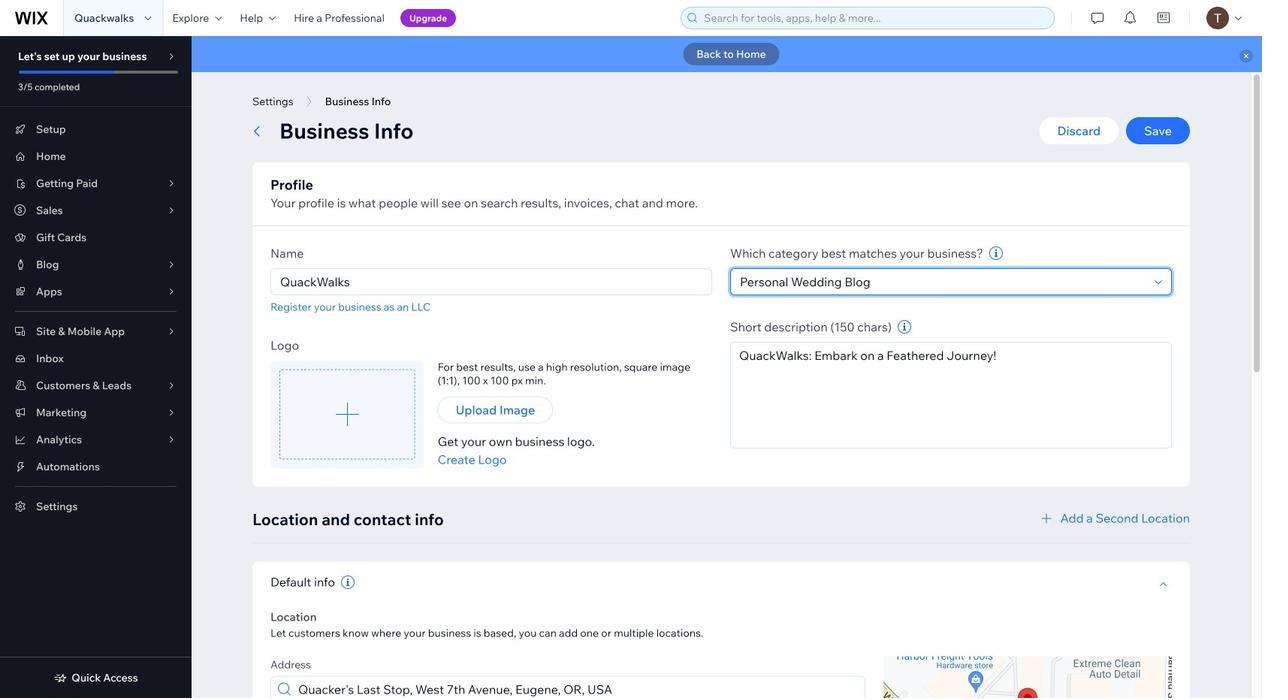 Task type: describe. For each thing, give the bounding box(es) containing it.
Enter your business or website type field
[[736, 269, 1150, 295]]

Describe your business here. What makes it great? Use short catchy text to tell people what you do or offer. text field
[[730, 342, 1172, 449]]

Search for your business address field
[[294, 677, 860, 698]]

Search for tools, apps, help & more... field
[[700, 8, 1050, 29]]

Type your business name (e.g., Amy's Shoes) field
[[276, 269, 707, 295]]



Task type: locate. For each thing, give the bounding box(es) containing it.
sidebar element
[[0, 36, 192, 698]]

map region
[[884, 656, 1172, 698]]

alert
[[192, 36, 1262, 72]]



Task type: vqa. For each thing, say whether or not it's contained in the screenshot.
Type your business name (e.g., Amy's Shoes) field on the top of the page
yes



